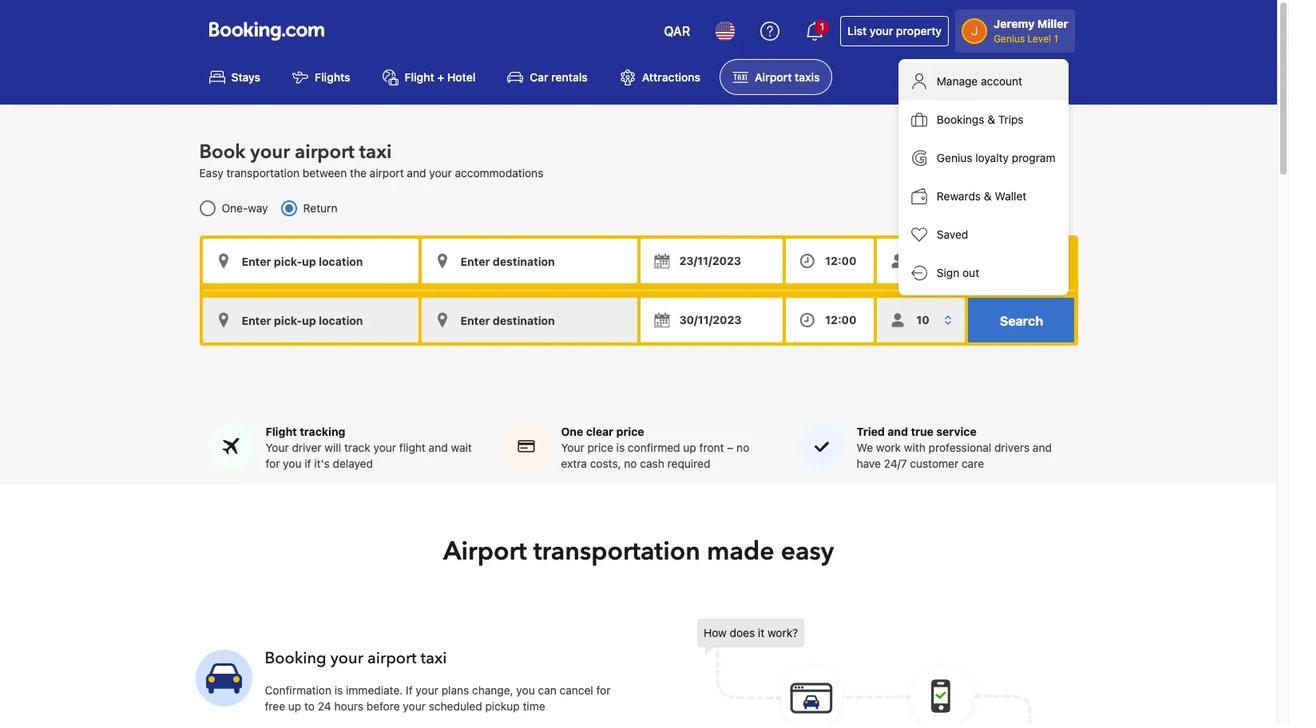 Task type: vqa. For each thing, say whether or not it's contained in the screenshot.
Mountain
no



Task type: locate. For each thing, give the bounding box(es) containing it.
1 horizontal spatial taxi
[[421, 648, 447, 670]]

1 inside jeremy miller genius level 1
[[1054, 33, 1059, 45]]

confirmation
[[265, 684, 332, 697]]

1 horizontal spatial for
[[596, 684, 611, 697]]

&
[[988, 113, 996, 126], [984, 189, 992, 203]]

airport transportation made easy
[[443, 535, 834, 570]]

for inside confirmation is immediate. if your plans change, you can cancel for free up to 24 hours before your scheduled pickup time
[[596, 684, 611, 697]]

up
[[683, 441, 697, 455], [288, 700, 301, 713]]

& left wallet
[[984, 189, 992, 203]]

you inside "flight tracking your driver will track your flight and wait for you if it's delayed"
[[283, 457, 302, 471]]

it's
[[314, 457, 330, 471]]

1 horizontal spatial no
[[737, 441, 750, 455]]

0 vertical spatial taxi
[[359, 139, 392, 166]]

manage
[[937, 74, 978, 88]]

flight left "+"
[[405, 71, 434, 84]]

flight
[[405, 71, 434, 84], [266, 425, 297, 439]]

up up required
[[683, 441, 697, 455]]

price down clear
[[588, 441, 613, 455]]

your right if
[[416, 684, 439, 697]]

tried
[[857, 425, 885, 439]]

for for confirmation is immediate. if your plans change, you can cancel for free up to 24 hours before your scheduled pickup time
[[596, 684, 611, 697]]

1 vertical spatial up
[[288, 700, 301, 713]]

taxi up the on the left
[[359, 139, 392, 166]]

you up time at the left bottom of the page
[[516, 684, 535, 697]]

0 vertical spatial airport
[[755, 71, 792, 84]]

genius down jeremy at the right
[[994, 33, 1025, 45]]

delayed
[[333, 457, 373, 471]]

airport
[[755, 71, 792, 84], [443, 535, 527, 570]]

2 your from the left
[[561, 441, 585, 455]]

1 vertical spatial is
[[335, 684, 343, 697]]

sign
[[937, 266, 960, 280]]

1 horizontal spatial 1
[[1054, 33, 1059, 45]]

hotel
[[447, 71, 476, 84]]

1 horizontal spatial your
[[561, 441, 585, 455]]

airport taxis
[[755, 71, 820, 84]]

0 horizontal spatial for
[[266, 457, 280, 471]]

genius left "loyalty"
[[937, 151, 973, 165]]

does
[[730, 626, 755, 640]]

1 vertical spatial 12:00 button
[[786, 298, 874, 343]]

price up "confirmed" on the bottom
[[616, 425, 644, 439]]

0 horizontal spatial airport
[[443, 535, 527, 570]]

saved link
[[899, 216, 1069, 254]]

1 horizontal spatial transportation
[[533, 535, 701, 570]]

0 vertical spatial airport
[[295, 139, 355, 166]]

your down one
[[561, 441, 585, 455]]

1 left the list
[[820, 21, 824, 33]]

1 vertical spatial 12:00
[[825, 313, 857, 327]]

1 vertical spatial taxi
[[421, 648, 447, 670]]

flight
[[399, 441, 426, 455]]

0 vertical spatial for
[[266, 457, 280, 471]]

up inside the one clear price your price is confirmed up front – no extra costs, no cash required
[[683, 441, 697, 455]]

drivers
[[995, 441, 1030, 455]]

1 down miller
[[1054, 33, 1059, 45]]

1 horizontal spatial genius
[[994, 33, 1025, 45]]

1 vertical spatial &
[[984, 189, 992, 203]]

for left if
[[266, 457, 280, 471]]

bookings
[[937, 113, 985, 126]]

flight for flight tracking your driver will track your flight and wait for you if it's delayed
[[266, 425, 297, 439]]

flight + hotel
[[405, 71, 476, 84]]

airport right the on the left
[[370, 166, 404, 180]]

up left to
[[288, 700, 301, 713]]

1 vertical spatial price
[[588, 441, 613, 455]]

booking airport taxi image
[[697, 619, 1033, 725], [195, 650, 252, 707]]

out
[[963, 266, 980, 280]]

1 horizontal spatial airport
[[755, 71, 792, 84]]

wallet
[[995, 189, 1027, 203]]

0 vertical spatial transportation
[[226, 166, 300, 180]]

1 12:00 from the top
[[825, 254, 857, 268]]

1 vertical spatial flight
[[266, 425, 297, 439]]

1 vertical spatial for
[[596, 684, 611, 697]]

1 vertical spatial genius
[[937, 151, 973, 165]]

your down if
[[403, 700, 426, 713]]

pickup
[[485, 700, 520, 713]]

booking
[[265, 648, 327, 670]]

is
[[617, 441, 625, 455], [335, 684, 343, 697]]

customer
[[910, 457, 959, 471]]

0 vertical spatial flight
[[405, 71, 434, 84]]

1 12:00 button from the top
[[786, 239, 874, 284]]

1 horizontal spatial you
[[516, 684, 535, 697]]

0 horizontal spatial your
[[266, 441, 289, 455]]

no left cash
[[624, 457, 637, 471]]

0 vertical spatial no
[[737, 441, 750, 455]]

rewards
[[937, 189, 981, 203]]

0 horizontal spatial no
[[624, 457, 637, 471]]

and inside "flight tracking your driver will track your flight and wait for you if it's delayed"
[[429, 441, 448, 455]]

0 vertical spatial is
[[617, 441, 625, 455]]

and left wait
[[429, 441, 448, 455]]

and right drivers
[[1033, 441, 1052, 455]]

1 your from the left
[[266, 441, 289, 455]]

your right track
[[374, 441, 396, 455]]

car rentals
[[530, 71, 588, 84]]

12:00 button
[[786, 239, 874, 284], [786, 298, 874, 343]]

& left trips
[[988, 113, 996, 126]]

plans
[[442, 684, 469, 697]]

program
[[1012, 151, 1056, 165]]

account
[[981, 74, 1023, 88]]

rentals
[[551, 71, 588, 84]]

for inside "flight tracking your driver will track your flight and wait for you if it's delayed"
[[266, 457, 280, 471]]

your
[[266, 441, 289, 455], [561, 441, 585, 455]]

and right the on the left
[[407, 166, 426, 180]]

airport up between
[[295, 139, 355, 166]]

1 vertical spatial airport
[[443, 535, 527, 570]]

airport for booking
[[367, 648, 417, 670]]

1 horizontal spatial is
[[617, 441, 625, 455]]

0 vertical spatial price
[[616, 425, 644, 439]]

taxi up plans
[[421, 648, 447, 670]]

your left driver
[[266, 441, 289, 455]]

taxi inside book your airport taxi easy transportation between the airport and your accommodations
[[359, 139, 392, 166]]

airport
[[295, 139, 355, 166], [370, 166, 404, 180], [367, 648, 417, 670]]

one clear price your price is confirmed up front – no extra costs, no cash required
[[561, 425, 750, 471]]

Enter pick-up location text field
[[203, 239, 418, 284]]

is inside confirmation is immediate. if your plans change, you can cancel for free up to 24 hours before your scheduled pickup time
[[335, 684, 343, 697]]

cash
[[640, 457, 665, 471]]

free
[[265, 700, 285, 713]]

0 horizontal spatial genius
[[937, 151, 973, 165]]

list your property
[[848, 24, 942, 38]]

manage account
[[937, 74, 1023, 88]]

0 horizontal spatial is
[[335, 684, 343, 697]]

search
[[1000, 314, 1043, 329]]

is inside the one clear price your price is confirmed up front – no extra costs, no cash required
[[617, 441, 625, 455]]

you left if
[[283, 457, 302, 471]]

extra
[[561, 457, 587, 471]]

trips
[[999, 113, 1024, 126]]

2 12:00 from the top
[[825, 313, 857, 327]]

0 vertical spatial 12:00
[[825, 254, 857, 268]]

flight inside "flight tracking your driver will track your flight and wait for you if it's delayed"
[[266, 425, 297, 439]]

0 horizontal spatial flight
[[266, 425, 297, 439]]

booking.com online hotel reservations image
[[209, 22, 324, 41]]

bookings & trips link
[[899, 101, 1069, 139]]

before
[[367, 700, 400, 713]]

one
[[561, 425, 583, 439]]

with
[[904, 441, 926, 455]]

and
[[407, 166, 426, 180], [888, 425, 908, 439], [429, 441, 448, 455], [1033, 441, 1052, 455]]

genius loyalty program
[[937, 151, 1056, 165]]

tracking
[[300, 425, 346, 439]]

0 vertical spatial you
[[283, 457, 302, 471]]

0 horizontal spatial you
[[283, 457, 302, 471]]

we
[[857, 441, 873, 455]]

0 vertical spatial &
[[988, 113, 996, 126]]

airport up if
[[367, 648, 417, 670]]

immediate.
[[346, 684, 403, 697]]

2 12:00 button from the top
[[786, 298, 874, 343]]

level
[[1028, 33, 1051, 45]]

your left accommodations
[[429, 166, 452, 180]]

is up costs,
[[617, 441, 625, 455]]

the
[[350, 166, 367, 180]]

0 horizontal spatial taxi
[[359, 139, 392, 166]]

0 horizontal spatial up
[[288, 700, 301, 713]]

service
[[937, 425, 977, 439]]

flights link
[[280, 59, 363, 95]]

your up "immediate." on the bottom left
[[331, 648, 363, 670]]

qar button
[[655, 12, 700, 50]]

1 horizontal spatial up
[[683, 441, 697, 455]]

work?
[[768, 626, 798, 640]]

0 vertical spatial 12:00 button
[[786, 239, 874, 284]]

and up work
[[888, 425, 908, 439]]

0 horizontal spatial transportation
[[226, 166, 300, 180]]

1 vertical spatial you
[[516, 684, 535, 697]]

return
[[303, 202, 338, 215]]

1 horizontal spatial flight
[[405, 71, 434, 84]]

0 horizontal spatial 1
[[820, 21, 824, 33]]

for right cancel on the left bottom
[[596, 684, 611, 697]]

2 vertical spatial airport
[[367, 648, 417, 670]]

0 vertical spatial up
[[683, 441, 697, 455]]

list your property link
[[841, 16, 949, 46]]

airport for airport taxis
[[755, 71, 792, 84]]

care
[[962, 457, 984, 471]]

you
[[283, 457, 302, 471], [516, 684, 535, 697]]

no right – at right
[[737, 441, 750, 455]]

cancel
[[560, 684, 593, 697]]

work
[[876, 441, 901, 455]]

flights
[[315, 71, 350, 84]]

is up hours
[[335, 684, 343, 697]]

time
[[523, 700, 545, 713]]

12:00 button for 23/11/2023
[[786, 239, 874, 284]]

your
[[870, 24, 893, 38], [250, 139, 290, 166], [429, 166, 452, 180], [374, 441, 396, 455], [331, 648, 363, 670], [416, 684, 439, 697], [403, 700, 426, 713]]

front
[[700, 441, 724, 455]]

flight up driver
[[266, 425, 297, 439]]

0 vertical spatial genius
[[994, 33, 1025, 45]]

car rentals link
[[495, 59, 601, 95]]

sign out button
[[899, 254, 1069, 292]]



Task type: describe. For each thing, give the bounding box(es) containing it.
1 vertical spatial transportation
[[533, 535, 701, 570]]

how
[[704, 626, 727, 640]]

can
[[538, 684, 557, 697]]

12:00 for 30/11/2023
[[825, 313, 857, 327]]

rewards & wallet
[[937, 189, 1027, 203]]

how does it work?
[[704, 626, 798, 640]]

will
[[325, 441, 341, 455]]

you inside confirmation is immediate. if your plans change, you can cancel for free up to 24 hours before your scheduled pickup time
[[516, 684, 535, 697]]

0 horizontal spatial price
[[588, 441, 613, 455]]

up inside confirmation is immediate. if your plans change, you can cancel for free up to 24 hours before your scheduled pickup time
[[288, 700, 301, 713]]

genius loyalty program link
[[899, 139, 1069, 177]]

+
[[437, 71, 444, 84]]

your right book
[[250, 139, 290, 166]]

way
[[248, 202, 268, 215]]

manage account link
[[899, 62, 1069, 101]]

your right the list
[[870, 24, 893, 38]]

accommodations
[[455, 166, 544, 180]]

book
[[199, 139, 246, 166]]

hours
[[334, 700, 364, 713]]

flight + hotel link
[[370, 59, 488, 95]]

have
[[857, 457, 881, 471]]

saved
[[937, 228, 969, 241]]

23/11/2023 button
[[640, 239, 783, 284]]

stays
[[231, 71, 261, 84]]

tried and true service we work with professional drivers and have 24/7 customer care
[[857, 425, 1052, 471]]

miller
[[1038, 17, 1069, 30]]

loyalty
[[976, 151, 1009, 165]]

1 vertical spatial no
[[624, 457, 637, 471]]

professional
[[929, 441, 992, 455]]

sign out
[[937, 266, 980, 280]]

clear
[[586, 425, 614, 439]]

30/11/2023 button
[[640, 298, 783, 343]]

confirmation is immediate. if your plans change, you can cancel for free up to 24 hours before your scheduled pickup time
[[265, 684, 611, 713]]

true
[[911, 425, 934, 439]]

easy
[[199, 166, 223, 180]]

qar
[[664, 24, 690, 38]]

flight tracking your driver will track your flight and wait for you if it's delayed
[[266, 425, 472, 471]]

your inside "flight tracking your driver will track your flight and wait for you if it's delayed"
[[266, 441, 289, 455]]

1 horizontal spatial price
[[616, 425, 644, 439]]

12:00 button for 30/11/2023
[[786, 298, 874, 343]]

airport for book
[[295, 139, 355, 166]]

rewards & wallet link
[[899, 177, 1069, 216]]

property
[[896, 24, 942, 38]]

bookings & trips
[[937, 113, 1024, 126]]

23/11/2023
[[679, 254, 741, 268]]

attractions link
[[607, 59, 714, 95]]

list
[[848, 24, 867, 38]]

made
[[707, 535, 775, 570]]

change,
[[472, 684, 513, 697]]

taxi for book
[[359, 139, 392, 166]]

airport taxis link
[[720, 59, 833, 95]]

12:00 for 23/11/2023
[[825, 254, 857, 268]]

and inside book your airport taxi easy transportation between the airport and your accommodations
[[407, 166, 426, 180]]

airport for airport transportation made easy
[[443, 535, 527, 570]]

30/11/2023
[[679, 313, 742, 327]]

jeremy
[[994, 17, 1035, 30]]

for for flight tracking your driver will track your flight and wait for you if it's delayed
[[266, 457, 280, 471]]

if
[[305, 457, 311, 471]]

Enter destination text field
[[421, 239, 637, 284]]

attractions
[[642, 71, 701, 84]]

transportation inside book your airport taxi easy transportation between the airport and your accommodations
[[226, 166, 300, 180]]

your inside the one clear price your price is confirmed up front – no extra costs, no cash required
[[561, 441, 585, 455]]

if
[[406, 684, 413, 697]]

& for rewards
[[984, 189, 992, 203]]

between
[[303, 166, 347, 180]]

one-
[[222, 202, 248, 215]]

costs,
[[590, 457, 621, 471]]

& for bookings
[[988, 113, 996, 126]]

1 horizontal spatial booking airport taxi image
[[697, 619, 1033, 725]]

24/7
[[884, 457, 907, 471]]

flight for flight + hotel
[[405, 71, 434, 84]]

to
[[304, 700, 315, 713]]

search button
[[969, 298, 1075, 343]]

–
[[727, 441, 734, 455]]

scheduled
[[429, 700, 482, 713]]

0 horizontal spatial booking airport taxi image
[[195, 650, 252, 707]]

one-way
[[222, 202, 268, 215]]

car
[[530, 71, 549, 84]]

book your airport taxi easy transportation between the airport and your accommodations
[[199, 139, 544, 180]]

your inside "flight tracking your driver will track your flight and wait for you if it's delayed"
[[374, 441, 396, 455]]

track
[[344, 441, 371, 455]]

taxi for booking
[[421, 648, 447, 670]]

booking your airport taxi
[[265, 648, 447, 670]]

1 vertical spatial airport
[[370, 166, 404, 180]]

1 inside button
[[820, 21, 824, 33]]

genius inside jeremy miller genius level 1
[[994, 33, 1025, 45]]

stays link
[[196, 59, 273, 95]]

required
[[668, 457, 711, 471]]

jeremy miller genius level 1
[[994, 17, 1069, 45]]

driver
[[292, 441, 322, 455]]



